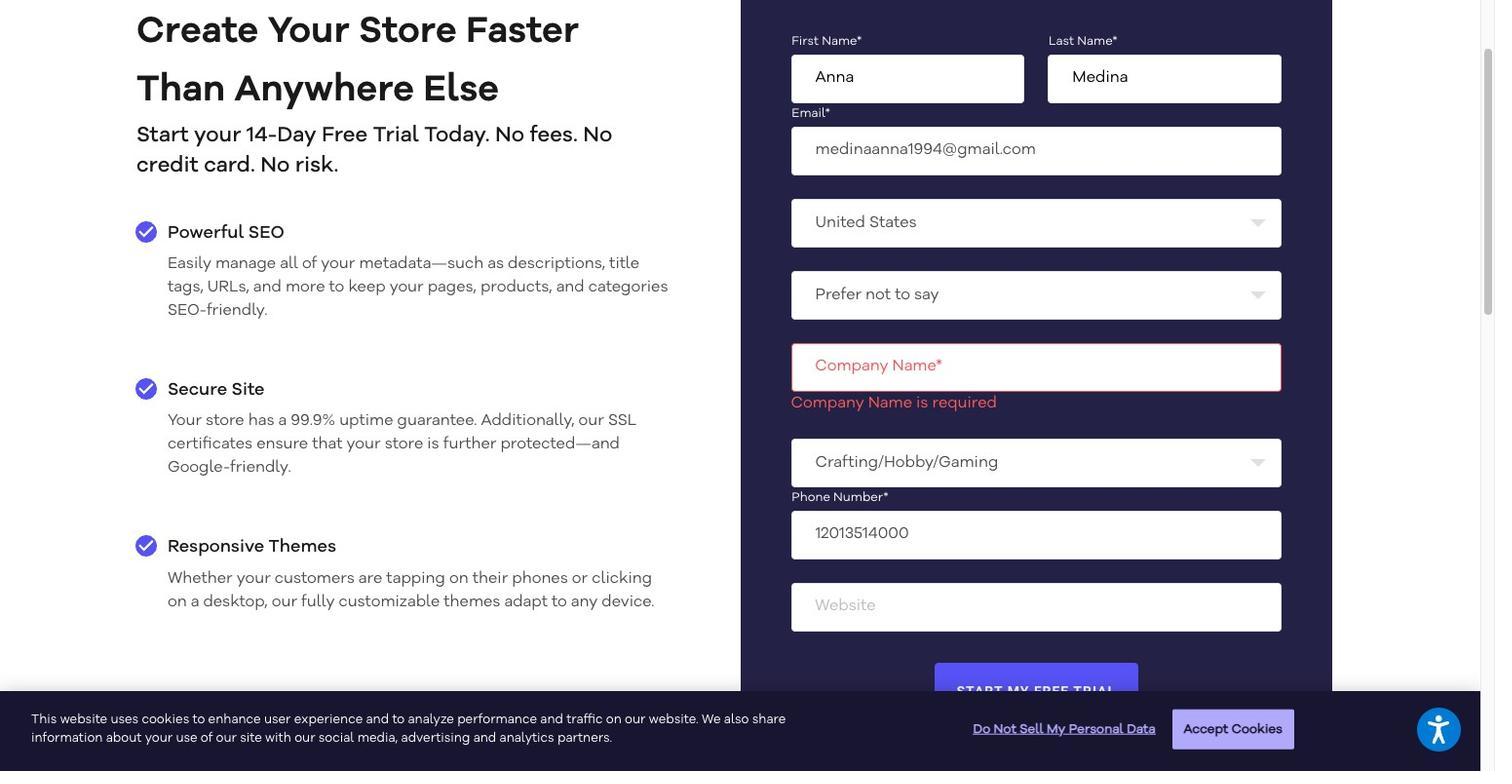 Task type: locate. For each thing, give the bounding box(es) containing it.
our
[[579, 414, 604, 429], [272, 594, 297, 610], [625, 714, 646, 726], [216, 733, 237, 745], [295, 733, 315, 745]]

powerful
[[168, 224, 244, 242]]

start my free trial button
[[935, 662, 1138, 720]]

1 horizontal spatial store
[[385, 437, 423, 453]]

website.
[[649, 714, 699, 726]]

company for company name*
[[815, 359, 888, 375]]

1 horizontal spatial a
[[278, 414, 287, 429]]

and up media,
[[366, 714, 389, 726]]

on up themes
[[449, 571, 469, 587]]

14-
[[247, 125, 277, 146]]

your inside start your 14-day free trial today. no fees. no credit card. no risk.
[[194, 125, 241, 146]]

1 horizontal spatial start
[[957, 683, 1003, 699]]

to inside easily manage all of your metadata—such as descriptions, title tags, urls, and more to keep your pages, products, and categories seo-friendly.
[[329, 280, 344, 296]]

themes
[[444, 594, 501, 610]]

trial up the personal
[[1074, 683, 1116, 699]]

is
[[916, 395, 928, 411], [427, 437, 439, 453]]

is right name
[[916, 395, 928, 411]]

has
[[248, 414, 274, 429]]

your down secure
[[168, 414, 202, 429]]

this website uses cookies to enhance user experience and to analyze performance and traffic on our website. we also share information about your use of our site with our social media, advertising and analytics partners.
[[31, 714, 786, 745]]

free
[[322, 125, 368, 146], [1034, 683, 1070, 699]]

1 horizontal spatial my
[[1047, 723, 1066, 736]]

store up the certificates
[[206, 414, 244, 429]]

0 horizontal spatial free
[[322, 125, 368, 146]]

a right "has"
[[278, 414, 287, 429]]

our left fully
[[272, 594, 297, 610]]

metadata—such
[[359, 257, 484, 272]]

1 vertical spatial on
[[168, 594, 187, 610]]

secure site
[[168, 381, 265, 399]]

no down 14-
[[260, 155, 290, 176]]

2 horizontal spatial name*
[[1077, 35, 1118, 48]]

1 horizontal spatial free
[[1034, 683, 1070, 699]]

start for start your 14-day free trial today. no fees. no credit card. no risk.
[[136, 125, 189, 146]]

phones
[[512, 571, 568, 587]]

start your 14-day free trial today. no fees. no credit card. no risk.
[[136, 125, 612, 176]]

your down cookies
[[145, 733, 173, 745]]

company up name
[[815, 359, 888, 375]]

1 horizontal spatial no
[[495, 125, 525, 146]]

First Name* text field
[[791, 54, 1025, 103]]

name* right first
[[822, 35, 862, 48]]

1 vertical spatial free
[[1034, 683, 1070, 699]]

customizable
[[339, 594, 440, 610]]

friendly. inside your store has a 99.9% uptime guarantee. additionally, our ssl certificates ensure that your store is further protected—and google-friendly.
[[230, 461, 291, 476]]

is inside your store has a 99.9% uptime guarantee. additionally, our ssl certificates ensure that your store is further protected—and google-friendly.
[[427, 437, 439, 453]]

your inside create your store faster than anywhere else
[[268, 13, 350, 50]]

analytics
[[500, 733, 554, 745]]

0 vertical spatial store
[[206, 414, 244, 429]]

our inside your store has a 99.9% uptime guarantee. additionally, our ssl certificates ensure that your store is further protected—and google-friendly.
[[579, 414, 604, 429]]

to left "keep"
[[329, 280, 344, 296]]

1 vertical spatial your
[[168, 414, 202, 429]]

no right fees.
[[583, 125, 612, 146]]

name* for company name*
[[892, 359, 943, 375]]

all
[[280, 257, 298, 272]]

1 vertical spatial trial
[[1074, 683, 1116, 699]]

friendly.
[[207, 303, 268, 319], [230, 461, 291, 476]]

1 horizontal spatial name*
[[892, 359, 943, 375]]

accept cookies
[[1184, 723, 1283, 736]]

1 vertical spatial company
[[791, 395, 864, 411]]

1 vertical spatial friendly.
[[230, 461, 291, 476]]

faster
[[466, 13, 579, 50]]

our left website.
[[625, 714, 646, 726]]

last name*
[[1049, 35, 1118, 48]]

to left any
[[552, 594, 567, 610]]

manage
[[215, 257, 276, 272]]

company left name
[[791, 395, 864, 411]]

name* for last name*
[[1077, 35, 1118, 48]]

not
[[994, 723, 1017, 736]]

Company Name* text field
[[791, 343, 1282, 392]]

urls,
[[207, 280, 249, 296]]

0 horizontal spatial is
[[427, 437, 439, 453]]

my up the sell
[[1008, 683, 1030, 699]]

clicking
[[592, 571, 652, 587]]

protected—and
[[500, 437, 620, 453]]

1 horizontal spatial trial
[[1074, 683, 1116, 699]]

0 vertical spatial your
[[268, 13, 350, 50]]

0 vertical spatial start
[[136, 125, 189, 146]]

social
[[319, 733, 354, 745]]

free up the risk.
[[322, 125, 368, 146]]

0 horizontal spatial my
[[1008, 683, 1030, 699]]

on inside this website uses cookies to enhance user experience and to analyze performance and traffic on our website. we also share information about your use of our site with our social media, advertising and analytics partners.
[[606, 714, 622, 726]]

is down guarantee.
[[427, 437, 439, 453]]

1 horizontal spatial of
[[302, 257, 317, 272]]

0 horizontal spatial start
[[136, 125, 189, 146]]

friendly. down "urls,"
[[207, 303, 268, 319]]

desktop,
[[203, 594, 268, 610]]

free up do not sell my personal data
[[1034, 683, 1070, 699]]

0 vertical spatial a
[[278, 414, 287, 429]]

a
[[278, 414, 287, 429], [191, 594, 199, 610]]

0 vertical spatial friendly.
[[207, 303, 268, 319]]

0 horizontal spatial of
[[201, 733, 213, 745]]

0 vertical spatial trial
[[373, 125, 419, 146]]

trial
[[373, 125, 419, 146], [1074, 683, 1116, 699]]

secure
[[168, 381, 227, 399]]

of right use
[[201, 733, 213, 745]]

my right the sell
[[1047, 723, 1066, 736]]

friendly. down ensure
[[230, 461, 291, 476]]

categories
[[589, 280, 668, 296]]

my
[[1008, 683, 1030, 699], [1047, 723, 1066, 736]]

0 vertical spatial company
[[815, 359, 888, 375]]

my inside do not sell my personal data button
[[1047, 723, 1066, 736]]

adapt
[[504, 594, 548, 610]]

or
[[572, 571, 588, 587]]

google-
[[168, 461, 230, 476]]

no left fees.
[[495, 125, 525, 146]]

1 horizontal spatial is
[[916, 395, 928, 411]]

name* up company name is required
[[892, 359, 943, 375]]

create your store faster than anywhere else
[[136, 13, 579, 110]]

pages,
[[428, 280, 477, 296]]

start up credit
[[136, 125, 189, 146]]

1 vertical spatial start
[[957, 683, 1003, 699]]

0 horizontal spatial on
[[168, 594, 187, 610]]

to up use
[[193, 714, 205, 726]]

card.
[[204, 155, 255, 176]]

0 horizontal spatial store
[[206, 414, 244, 429]]

on
[[449, 571, 469, 587], [168, 594, 187, 610], [606, 714, 622, 726]]

email*
[[792, 107, 830, 120]]

0 horizontal spatial your
[[168, 414, 202, 429]]

also
[[724, 714, 749, 726]]

Email* email field
[[791, 126, 1282, 175]]

site
[[240, 733, 262, 745]]

start
[[136, 125, 189, 146], [957, 683, 1003, 699]]

our left ssl at the left of page
[[579, 414, 604, 429]]

that
[[312, 437, 343, 453]]

a down whether
[[191, 594, 199, 610]]

analyze
[[408, 714, 454, 726]]

cookies
[[142, 714, 189, 726]]

number*
[[834, 491, 889, 504]]

and down all
[[253, 280, 282, 296]]

start inside button
[[957, 683, 1003, 699]]

name* for first name*
[[822, 35, 862, 48]]

of
[[302, 257, 317, 272], [201, 733, 213, 745]]

2 horizontal spatial no
[[583, 125, 612, 146]]

to
[[329, 280, 344, 296], [552, 594, 567, 610], [193, 714, 205, 726], [392, 714, 405, 726]]

whether your customers are tapping on their phones or clicking on a desktop, our fully customizable themes adapt to any device.
[[168, 571, 655, 610]]

0 horizontal spatial name*
[[822, 35, 862, 48]]

1 vertical spatial of
[[201, 733, 213, 745]]

our right with
[[295, 733, 315, 745]]

your
[[268, 13, 350, 50], [168, 414, 202, 429]]

2 horizontal spatial on
[[606, 714, 622, 726]]

traffic
[[567, 714, 603, 726]]

1 vertical spatial a
[[191, 594, 199, 610]]

of right all
[[302, 257, 317, 272]]

1 vertical spatial is
[[427, 437, 439, 453]]

start inside start your 14-day free trial today. no fees. no credit card. no risk.
[[136, 125, 189, 146]]

create
[[136, 13, 259, 50]]

on right traffic in the left bottom of the page
[[606, 714, 622, 726]]

first
[[792, 35, 819, 48]]

0 horizontal spatial a
[[191, 594, 199, 610]]

products,
[[480, 280, 552, 296]]

trial left today.
[[373, 125, 419, 146]]

0 horizontal spatial trial
[[373, 125, 419, 146]]

start up "do"
[[957, 683, 1003, 699]]

store
[[359, 13, 457, 50]]

your up anywhere
[[268, 13, 350, 50]]

media,
[[357, 733, 398, 745]]

0 vertical spatial on
[[449, 571, 469, 587]]

0 vertical spatial of
[[302, 257, 317, 272]]

and
[[253, 280, 282, 296], [556, 280, 585, 296], [366, 714, 389, 726], [540, 714, 563, 726], [473, 733, 496, 745]]

0 vertical spatial free
[[322, 125, 368, 146]]

user
[[264, 714, 291, 726]]

1 vertical spatial my
[[1047, 723, 1066, 736]]

1 horizontal spatial your
[[268, 13, 350, 50]]

store
[[206, 414, 244, 429], [385, 437, 423, 453]]

your down uptime
[[347, 437, 381, 453]]

uses
[[111, 714, 139, 726]]

do
[[973, 723, 991, 736]]

0 vertical spatial my
[[1008, 683, 1030, 699]]

free inside start your 14-day free trial today. no fees. no credit card. no risk.
[[322, 125, 368, 146]]

phone number*
[[792, 491, 889, 504]]

first name*
[[792, 35, 862, 48]]

name*
[[822, 35, 862, 48], [1077, 35, 1118, 48], [892, 359, 943, 375]]

required
[[932, 395, 997, 411]]

2 vertical spatial on
[[606, 714, 622, 726]]

store down guarantee.
[[385, 437, 423, 453]]

on down whether
[[168, 594, 187, 610]]

name* right last
[[1077, 35, 1118, 48]]

your up desktop,
[[237, 571, 271, 587]]

your up card.
[[194, 125, 241, 146]]



Task type: vqa. For each thing, say whether or not it's contained in the screenshot.
'card.'
yes



Task type: describe. For each thing, give the bounding box(es) containing it.
sell
[[1020, 723, 1044, 736]]

trial inside button
[[1074, 683, 1116, 699]]

this
[[31, 714, 57, 726]]

tapping
[[386, 571, 445, 587]]

privacy alert dialog
[[0, 691, 1481, 771]]

keep
[[348, 280, 386, 296]]

start for start my free trial
[[957, 683, 1003, 699]]

Phone Number* text field
[[791, 510, 1282, 559]]

anywhere
[[234, 73, 414, 110]]

ensure
[[256, 437, 308, 453]]

Website text field
[[791, 583, 1282, 631]]

friendly. inside easily manage all of your metadata—such as descriptions, title tags, urls, and more to keep your pages, products, and categories seo-friendly.
[[207, 303, 268, 319]]

and down performance
[[473, 733, 496, 745]]

tags,
[[168, 280, 204, 296]]

about
[[106, 733, 142, 745]]

your inside your store has a 99.9% uptime guarantee. additionally, our ssl certificates ensure that your store is further protected—and google-friendly.
[[347, 437, 381, 453]]

we
[[702, 714, 721, 726]]

trial inside start your 14-day free trial today. no fees. no credit card. no risk.
[[373, 125, 419, 146]]

your inside whether your customers are tapping on their phones or clicking on a desktop, our fully customizable themes adapt to any device.
[[237, 571, 271, 587]]

uptime
[[339, 414, 393, 429]]

advertising
[[401, 733, 470, 745]]

experience
[[294, 714, 363, 726]]

share
[[752, 714, 786, 726]]

your inside your store has a 99.9% uptime guarantee. additionally, our ssl certificates ensure that your store is further protected—and google-friendly.
[[168, 414, 202, 429]]

seo-
[[168, 303, 207, 319]]

risk.
[[295, 155, 339, 176]]

seo
[[248, 224, 284, 242]]

cookies
[[1232, 723, 1283, 736]]

99.9%
[[291, 414, 335, 429]]

personal
[[1069, 723, 1124, 736]]

my inside the start my free trial button
[[1008, 683, 1030, 699]]

responsive
[[168, 538, 264, 556]]

and down 'descriptions,'
[[556, 280, 585, 296]]

our inside whether your customers are tapping on their phones or clicking on a desktop, our fully customizable themes adapt to any device.
[[272, 594, 297, 610]]

your store has a 99.9% uptime guarantee. additionally, our ssl certificates ensure that your store is further protected—and google-friendly.
[[168, 414, 637, 476]]

free inside button
[[1034, 683, 1070, 699]]

responsive themes
[[168, 538, 336, 556]]

last
[[1049, 35, 1074, 48]]

a inside whether your customers are tapping on their phones or clicking on a desktop, our fully customizable themes adapt to any device.
[[191, 594, 199, 610]]

website
[[815, 599, 876, 615]]

your down metadata—such
[[390, 280, 424, 296]]

fees.
[[530, 125, 578, 146]]

any
[[571, 594, 598, 610]]

fully
[[301, 594, 335, 610]]

Last Name* text field
[[1048, 54, 1282, 103]]

of inside easily manage all of your metadata—such as descriptions, title tags, urls, and more to keep your pages, products, and categories seo-friendly.
[[302, 257, 317, 272]]

easily
[[168, 257, 211, 272]]

accept cookies button
[[1172, 709, 1294, 750]]

are
[[359, 571, 382, 587]]

phone
[[792, 491, 830, 504]]

more
[[286, 280, 325, 296]]

and up analytics
[[540, 714, 563, 726]]

1 horizontal spatial on
[[449, 571, 469, 587]]

else
[[423, 73, 499, 110]]

do not sell my personal data
[[973, 723, 1156, 736]]

to inside whether your customers are tapping on their phones or clicking on a desktop, our fully customizable themes adapt to any device.
[[552, 594, 567, 610]]

0 horizontal spatial no
[[260, 155, 290, 176]]

further
[[443, 437, 497, 453]]

customers
[[275, 571, 355, 587]]

company for company name is required
[[791, 395, 864, 411]]

1 vertical spatial store
[[385, 437, 423, 453]]

whether
[[168, 571, 233, 587]]

than
[[136, 73, 225, 110]]

to up media,
[[392, 714, 405, 726]]

0 vertical spatial is
[[916, 395, 928, 411]]

easily manage all of your metadata—such as descriptions, title tags, urls, and more to keep your pages, products, and categories seo-friendly.
[[168, 257, 668, 319]]

site
[[231, 381, 265, 399]]

device.
[[602, 594, 655, 610]]

descriptions,
[[508, 257, 605, 272]]

their
[[472, 571, 508, 587]]

company name is required
[[791, 395, 997, 411]]

open accessibe: accessibility options, statement and help image
[[1428, 715, 1450, 744]]

website
[[60, 714, 107, 726]]

credit
[[136, 155, 199, 176]]

of inside this website uses cookies to enhance user experience and to analyze performance and traffic on our website. we also share information about your use of our site with our social media, advertising and analytics partners.
[[201, 733, 213, 745]]

performance
[[457, 714, 537, 726]]

do not sell my personal data button
[[973, 710, 1156, 749]]

company name*
[[815, 359, 943, 375]]

enhance
[[208, 714, 261, 726]]

today.
[[424, 125, 490, 146]]

our down enhance
[[216, 733, 237, 745]]

guarantee.
[[397, 414, 477, 429]]

a inside your store has a 99.9% uptime guarantee. additionally, our ssl certificates ensure that your store is further protected—and google-friendly.
[[278, 414, 287, 429]]

additionally,
[[481, 414, 575, 429]]

use
[[176, 733, 197, 745]]

title
[[609, 257, 640, 272]]

themes
[[269, 538, 336, 556]]

your inside this website uses cookies to enhance user experience and to analyze performance and traffic on our website. we also share information about your use of our site with our social media, advertising and analytics partners.
[[145, 733, 173, 745]]

with
[[265, 733, 291, 745]]

information
[[31, 733, 103, 745]]

data
[[1127, 723, 1156, 736]]

partners.
[[558, 733, 612, 745]]

your up "keep"
[[321, 257, 355, 272]]

certificates
[[168, 437, 253, 453]]

ssl
[[608, 414, 637, 429]]



